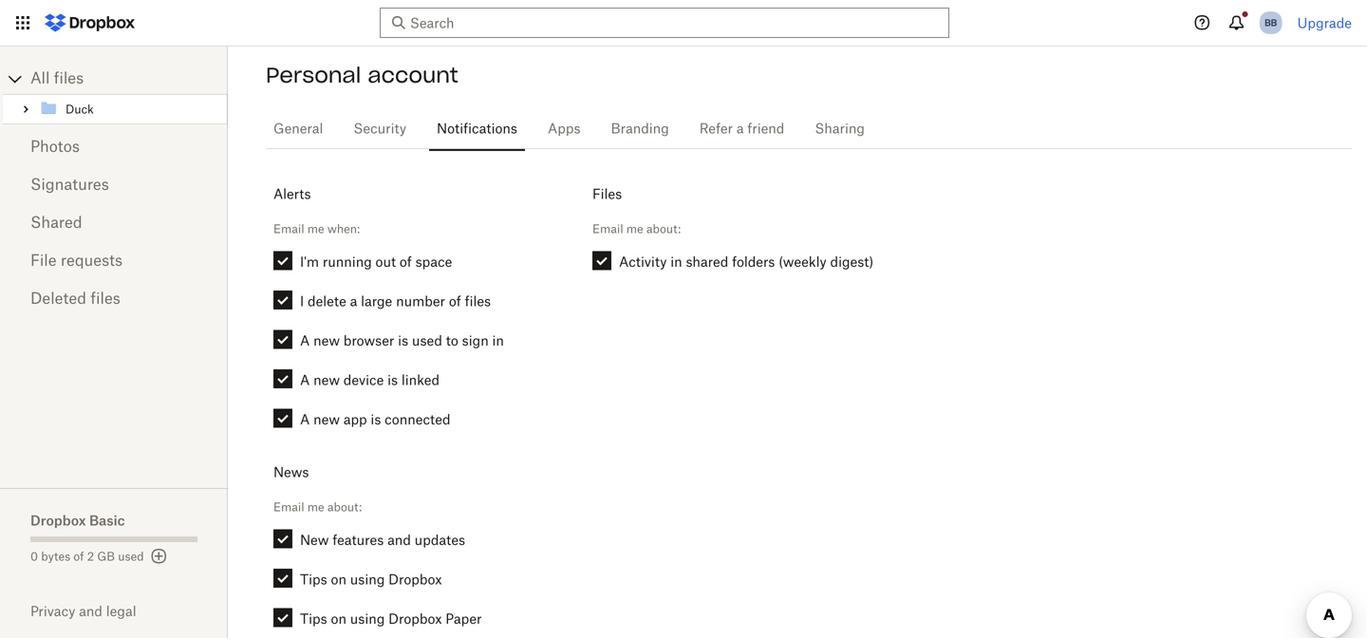 Task type: locate. For each thing, give the bounding box(es) containing it.
new for browser
[[314, 332, 340, 349]]

using down tips on using dropbox
[[350, 611, 385, 627]]

requests
[[61, 254, 123, 269]]

notifications tab
[[429, 106, 525, 152]]

0 horizontal spatial of
[[73, 552, 84, 563]]

new for device
[[314, 372, 340, 388]]

a new device is linked
[[300, 372, 440, 388]]

a left device
[[300, 372, 310, 388]]

browser
[[344, 332, 394, 349]]

1 vertical spatial tips
[[300, 611, 327, 627]]

is right 'browser'
[[398, 332, 408, 349]]

2 vertical spatial of
[[73, 552, 84, 563]]

tips down new
[[300, 571, 327, 588]]

a inside alerts group
[[350, 293, 357, 309]]

a down i
[[300, 332, 310, 349]]

duck
[[66, 104, 94, 116]]

0 vertical spatial in
[[671, 254, 682, 270]]

security
[[354, 123, 407, 136]]

email down "alerts"
[[274, 222, 304, 236]]

to
[[446, 332, 459, 349]]

2
[[87, 552, 94, 563]]

is
[[398, 332, 408, 349], [388, 372, 398, 388], [371, 411, 381, 427]]

0 vertical spatial a
[[300, 332, 310, 349]]

0 vertical spatial dropbox
[[30, 512, 86, 529]]

0 horizontal spatial and
[[79, 603, 103, 619]]

files inside deleted files link
[[91, 292, 120, 307]]

0 horizontal spatial email me about :
[[274, 500, 362, 514]]

1 vertical spatial about
[[328, 500, 359, 514]]

personal account
[[266, 62, 458, 88]]

linked
[[402, 372, 440, 388]]

0 vertical spatial about
[[647, 222, 678, 236]]

files up sign
[[465, 293, 491, 309]]

about
[[647, 222, 678, 236], [328, 500, 359, 514]]

apps tab
[[540, 106, 588, 152]]

me up new
[[307, 500, 324, 514]]

general
[[274, 123, 323, 136]]

1 vertical spatial email me about :
[[274, 500, 362, 514]]

i delete a large number of files
[[300, 293, 491, 309]]

email down news
[[274, 500, 304, 514]]

on
[[331, 571, 347, 588], [331, 611, 347, 627]]

2 horizontal spatial of
[[449, 293, 461, 309]]

out
[[376, 254, 396, 270]]

email me about : up new
[[274, 500, 362, 514]]

0 vertical spatial and
[[388, 532, 411, 548]]

dropbox
[[30, 512, 86, 529], [389, 571, 442, 588], [389, 611, 442, 627]]

a for a new browser is used to sign in
[[300, 332, 310, 349]]

1 vertical spatial a
[[350, 293, 357, 309]]

used left the to at the bottom left of page
[[412, 332, 442, 349]]

2 using from the top
[[350, 611, 385, 627]]

0 horizontal spatial about
[[328, 500, 359, 514]]

0 vertical spatial new
[[314, 332, 340, 349]]

1 tips from the top
[[300, 571, 327, 588]]

0 horizontal spatial used
[[118, 552, 144, 563]]

on for tips on using dropbox paper
[[331, 611, 347, 627]]

of right number
[[449, 293, 461, 309]]

email for files
[[593, 222, 624, 236]]

1 vertical spatial and
[[79, 603, 103, 619]]

notifications
[[437, 123, 518, 136]]

a
[[300, 332, 310, 349], [300, 372, 310, 388], [300, 411, 310, 427]]

a left large
[[350, 293, 357, 309]]

tips on using dropbox paper
[[300, 611, 482, 627]]

0 vertical spatial using
[[350, 571, 385, 588]]

a new browser is used to sign in
[[300, 332, 504, 349]]

1 vertical spatial a
[[300, 372, 310, 388]]

0 horizontal spatial in
[[492, 332, 504, 349]]

: for news
[[359, 500, 362, 514]]

2 on from the top
[[331, 611, 347, 627]]

and
[[388, 532, 411, 548], [79, 603, 103, 619]]

new down delete
[[314, 332, 340, 349]]

2 vertical spatial is
[[371, 411, 381, 427]]

1 vertical spatial on
[[331, 611, 347, 627]]

of left 2
[[73, 552, 84, 563]]

used
[[412, 332, 442, 349], [118, 552, 144, 563]]

all files
[[30, 71, 84, 86]]

in left shared
[[671, 254, 682, 270]]

space
[[416, 254, 452, 270]]

me left when
[[307, 222, 324, 236]]

all
[[30, 71, 50, 86]]

tips on using dropbox
[[300, 571, 442, 588]]

signatures
[[30, 178, 109, 193]]

digest)
[[831, 254, 874, 270]]

new left device
[[314, 372, 340, 388]]

2 new from the top
[[314, 372, 340, 388]]

of right out
[[400, 254, 412, 270]]

1 using from the top
[[350, 571, 385, 588]]

: up running
[[357, 222, 360, 236]]

signatures link
[[30, 166, 198, 204]]

used right gb
[[118, 552, 144, 563]]

tab list containing general
[[266, 104, 1352, 152]]

connected
[[385, 411, 451, 427]]

file requests
[[30, 254, 123, 269]]

friend
[[748, 123, 785, 136]]

email me about : up activity
[[593, 222, 681, 236]]

privacy and legal
[[30, 603, 136, 619]]

2 tips from the top
[[300, 611, 327, 627]]

1 new from the top
[[314, 332, 340, 349]]

1 horizontal spatial used
[[412, 332, 442, 349]]

using
[[350, 571, 385, 588], [350, 611, 385, 627]]

large
[[361, 293, 392, 309]]

2 vertical spatial a
[[300, 411, 310, 427]]

0 vertical spatial email me about :
[[593, 222, 681, 236]]

email for alerts
[[274, 222, 304, 236]]

is for connected
[[371, 411, 381, 427]]

all files link
[[30, 64, 228, 94]]

and left 'legal'
[[79, 603, 103, 619]]

me up activity
[[627, 222, 644, 236]]

1 horizontal spatial a
[[737, 123, 744, 136]]

about up activity
[[647, 222, 678, 236]]

new for app
[[314, 411, 340, 427]]

0 vertical spatial on
[[331, 571, 347, 588]]

2 horizontal spatial files
[[465, 293, 491, 309]]

1 vertical spatial in
[[492, 332, 504, 349]]

sign
[[462, 332, 489, 349]]

files
[[593, 186, 622, 202]]

files inside alerts group
[[465, 293, 491, 309]]

a
[[737, 123, 744, 136], [350, 293, 357, 309]]

1 horizontal spatial about
[[647, 222, 678, 236]]

files right the all
[[54, 71, 84, 86]]

tips
[[300, 571, 327, 588], [300, 611, 327, 627]]

files down file requests link
[[91, 292, 120, 307]]

new left app at left bottom
[[314, 411, 340, 427]]

tips down tips on using dropbox
[[300, 611, 327, 627]]

tips for tips on using dropbox
[[300, 571, 327, 588]]

folders
[[732, 254, 775, 270]]

email
[[274, 222, 304, 236], [593, 222, 624, 236], [274, 500, 304, 514]]

(weekly
[[779, 254, 827, 270]]

: up activity in shared folders (weekly digest) on the top of page
[[678, 222, 681, 236]]

and inside 'news' 'group'
[[388, 532, 411, 548]]

get more space image
[[148, 545, 171, 568]]

email me when :
[[274, 222, 360, 236]]

1 vertical spatial dropbox
[[389, 571, 442, 588]]

files
[[54, 71, 84, 86], [91, 292, 120, 307], [465, 293, 491, 309]]

a for a new device is linked
[[300, 372, 310, 388]]

dropbox up bytes
[[30, 512, 86, 529]]

in
[[671, 254, 682, 270], [492, 332, 504, 349]]

is right app at left bottom
[[371, 411, 381, 427]]

:
[[357, 222, 360, 236], [678, 222, 681, 236], [359, 500, 362, 514]]

1 on from the top
[[331, 571, 347, 588]]

a left app at left bottom
[[300, 411, 310, 427]]

tab list
[[266, 104, 1352, 152]]

news group
[[266, 530, 570, 638]]

3 a from the top
[[300, 411, 310, 427]]

me
[[307, 222, 324, 236], [627, 222, 644, 236], [307, 500, 324, 514]]

upgrade link
[[1298, 15, 1352, 31]]

2 a from the top
[[300, 372, 310, 388]]

duck link
[[39, 98, 224, 121]]

0 vertical spatial tips
[[300, 571, 327, 588]]

dropbox for tips on using dropbox paper
[[389, 611, 442, 627]]

and left updates
[[388, 532, 411, 548]]

2 vertical spatial dropbox
[[389, 611, 442, 627]]

email down files
[[593, 222, 624, 236]]

updates
[[415, 532, 465, 548]]

1 vertical spatial is
[[388, 372, 398, 388]]

dropbox up 'tips on using dropbox paper'
[[389, 571, 442, 588]]

on down features
[[331, 571, 347, 588]]

on down tips on using dropbox
[[331, 611, 347, 627]]

using for tips on using dropbox
[[350, 571, 385, 588]]

1 horizontal spatial files
[[91, 292, 120, 307]]

dropbox for tips on using dropbox
[[389, 571, 442, 588]]

: up features
[[359, 500, 362, 514]]

bb button
[[1256, 8, 1287, 38]]

legal
[[106, 603, 136, 619]]

2 vertical spatial new
[[314, 411, 340, 427]]

a for a new app is connected
[[300, 411, 310, 427]]

about up features
[[328, 500, 359, 514]]

1 horizontal spatial email me about :
[[593, 222, 681, 236]]

activity
[[619, 254, 667, 270]]

1 vertical spatial new
[[314, 372, 340, 388]]

basic
[[89, 512, 125, 529]]

refer a friend
[[700, 123, 785, 136]]

a right refer
[[737, 123, 744, 136]]

using down features
[[350, 571, 385, 588]]

Search text field
[[410, 12, 914, 33]]

about for files
[[647, 222, 678, 236]]

about for news
[[328, 500, 359, 514]]

shared link
[[30, 204, 198, 242]]

0 vertical spatial used
[[412, 332, 442, 349]]

0 horizontal spatial a
[[350, 293, 357, 309]]

dropbox left paper
[[389, 611, 442, 627]]

general tab
[[266, 106, 331, 152]]

0 vertical spatial of
[[400, 254, 412, 270]]

email me about : for files
[[593, 222, 681, 236]]

deleted
[[30, 292, 86, 307]]

on for tips on using dropbox
[[331, 571, 347, 588]]

tips for tips on using dropbox paper
[[300, 611, 327, 627]]

0 horizontal spatial files
[[54, 71, 84, 86]]

is left the linked in the left of the page
[[388, 372, 398, 388]]

1 horizontal spatial and
[[388, 532, 411, 548]]

activity in shared folders (weekly digest)
[[619, 254, 874, 270]]

in right sign
[[492, 332, 504, 349]]

new
[[314, 332, 340, 349], [314, 372, 340, 388], [314, 411, 340, 427]]

file requests link
[[30, 242, 198, 280]]

of
[[400, 254, 412, 270], [449, 293, 461, 309], [73, 552, 84, 563]]

number
[[396, 293, 445, 309]]

i'm running out of space
[[300, 254, 452, 270]]

3 new from the top
[[314, 411, 340, 427]]

1 a from the top
[[300, 332, 310, 349]]

i'm
[[300, 254, 319, 270]]

a inside refer a friend tab
[[737, 123, 744, 136]]

is for linked
[[388, 372, 398, 388]]

0 vertical spatial is
[[398, 332, 408, 349]]

files inside all files link
[[54, 71, 84, 86]]

1 vertical spatial using
[[350, 611, 385, 627]]

1 horizontal spatial of
[[400, 254, 412, 270]]

email me about :
[[593, 222, 681, 236], [274, 500, 362, 514]]

0
[[30, 552, 38, 563]]

email me about : for news
[[274, 500, 362, 514]]

0 vertical spatial a
[[737, 123, 744, 136]]



Task type: describe. For each thing, give the bounding box(es) containing it.
privacy
[[30, 603, 75, 619]]

using for tips on using dropbox paper
[[350, 611, 385, 627]]

deleted files link
[[30, 280, 198, 318]]

branding
[[611, 123, 669, 136]]

global header element
[[0, 0, 1368, 47]]

delete
[[308, 293, 346, 309]]

file
[[30, 254, 57, 269]]

refer
[[700, 123, 733, 136]]

email for news
[[274, 500, 304, 514]]

privacy and legal link
[[30, 603, 228, 619]]

1 vertical spatial used
[[118, 552, 144, 563]]

bytes
[[41, 552, 70, 563]]

dropbox logo - go to the homepage image
[[38, 8, 142, 38]]

alerts
[[274, 186, 311, 202]]

sharing
[[815, 123, 865, 136]]

is for used
[[398, 332, 408, 349]]

upgrade
[[1298, 15, 1352, 31]]

files for all files
[[54, 71, 84, 86]]

used inside alerts group
[[412, 332, 442, 349]]

app
[[344, 411, 367, 427]]

all files tree
[[3, 64, 228, 124]]

when
[[328, 222, 357, 236]]

features
[[333, 532, 384, 548]]

shared
[[686, 254, 729, 270]]

account
[[368, 62, 458, 88]]

0 bytes of 2 gb used
[[30, 552, 144, 563]]

bb
[[1265, 17, 1278, 28]]

photos
[[30, 140, 80, 155]]

: for files
[[678, 222, 681, 236]]

security tab
[[346, 106, 414, 152]]

a new app is connected
[[300, 411, 451, 427]]

new
[[300, 532, 329, 548]]

personal
[[266, 62, 361, 88]]

paper
[[446, 611, 482, 627]]

gb
[[97, 552, 115, 563]]

new features and updates
[[300, 532, 465, 548]]

shared
[[30, 216, 82, 231]]

running
[[323, 254, 372, 270]]

files for deleted files
[[91, 292, 120, 307]]

in inside alerts group
[[492, 332, 504, 349]]

photos link
[[30, 128, 198, 166]]

1 horizontal spatial in
[[671, 254, 682, 270]]

news
[[274, 464, 309, 480]]

deleted files
[[30, 292, 120, 307]]

me for news
[[307, 500, 324, 514]]

dropbox basic
[[30, 512, 125, 529]]

1 vertical spatial of
[[449, 293, 461, 309]]

apps
[[548, 123, 581, 136]]

sharing tab
[[808, 106, 873, 152]]

branding tab
[[604, 106, 677, 152]]

device
[[344, 372, 384, 388]]

: for alerts
[[357, 222, 360, 236]]

alerts group
[[266, 251, 570, 448]]

me for files
[[627, 222, 644, 236]]

i
[[300, 293, 304, 309]]

refer a friend tab
[[692, 106, 792, 152]]

me for alerts
[[307, 222, 324, 236]]



Task type: vqa. For each thing, say whether or not it's contained in the screenshot.
the right month
no



